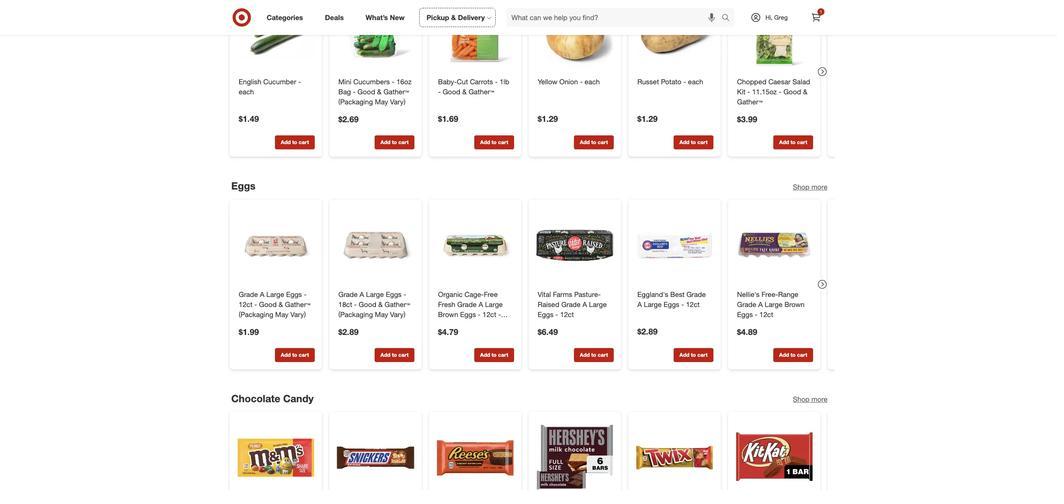 Task type: locate. For each thing, give the bounding box(es) containing it.
1 vertical spatial brown
[[438, 310, 458, 319]]

(packaging up $1.99
[[239, 310, 273, 319]]

(packaging inside grade a large eggs - 18ct - good & gather™ (packaging may vary)
[[338, 310, 373, 319]]

$1.29 for russet
[[638, 114, 658, 124]]

(packaging inside grade a large eggs - 12ct - good & gather™ (packaging may vary)
[[239, 310, 273, 319]]

add to cart for yellow onion - each
[[580, 139, 608, 146]]

cart for mini cucumbers - 16oz bag - good & gather™ (packaging may vary)
[[398, 139, 409, 146]]

eggland's
[[638, 290, 668, 299]]

grade a large eggs - 18ct - good & gather™ (packaging may vary) image
[[337, 207, 415, 284], [337, 207, 415, 284]]

grade
[[239, 290, 258, 299], [338, 290, 358, 299], [687, 290, 706, 299], [457, 300, 477, 309], [561, 300, 581, 309], [737, 300, 756, 309]]

&
[[451, 13, 456, 22], [377, 87, 382, 96], [462, 87, 467, 96], [803, 87, 808, 96], [279, 300, 283, 309], [378, 300, 383, 309], [458, 320, 462, 329]]

add to cart for english cucumber - each
[[281, 139, 309, 146]]

to
[[292, 139, 297, 146], [392, 139, 397, 146], [492, 139, 497, 146], [591, 139, 596, 146], [691, 139, 696, 146], [791, 139, 796, 146], [292, 352, 297, 358], [392, 352, 397, 358], [492, 352, 497, 358], [591, 352, 596, 358], [691, 352, 696, 358], [791, 352, 796, 358]]

grade inside 'nellie's free-range grade a large brown eggs - 12ct'
[[737, 300, 756, 309]]

yellow onion - each image
[[536, 0, 614, 72], [536, 0, 614, 72]]

shop more for chocolate candy
[[793, 395, 828, 404]]

add to cart button
[[275, 135, 315, 149], [375, 135, 415, 149], [474, 135, 514, 149], [574, 135, 614, 149], [674, 135, 714, 149], [774, 135, 813, 149], [275, 348, 315, 362], [375, 348, 415, 362], [474, 348, 514, 362], [574, 348, 614, 362], [674, 348, 714, 362], [774, 348, 813, 362]]

(packaging down bag
[[338, 97, 373, 106]]

nellie's free-range grade a large brown eggs - 12ct
[[737, 290, 805, 319]]

to for baby-cut carrots - 1lb - good & gather™
[[492, 139, 497, 146]]

grade a large eggs - 18ct - good & gather™ (packaging may vary)
[[338, 290, 410, 319]]

$1.99
[[239, 327, 259, 337]]

0 horizontal spatial $1.29
[[538, 114, 558, 124]]

$1.29 down yellow
[[538, 114, 558, 124]]

mini cucumbers - 16oz bag - good & gather™ (packaging may vary) link
[[338, 77, 413, 107]]

$1.29 down russet
[[638, 114, 658, 124]]

to for eggland's best grade a large eggs - 12ct
[[691, 352, 696, 358]]

cart for grade a large eggs - 18ct - good & gather™ (packaging may vary)
[[398, 352, 409, 358]]

chopped caesar salad kit - 11.15oz - good & gather™ image
[[735, 0, 813, 72], [735, 0, 813, 72]]

gather™
[[384, 87, 409, 96], [469, 87, 494, 96], [737, 97, 763, 106], [285, 300, 311, 309], [385, 300, 410, 309], [464, 320, 490, 329]]

gather™ inside organic cage-free fresh grade a large brown eggs - 12ct - good & gather™ $4.79
[[464, 320, 490, 329]]

good inside mini cucumbers - 16oz bag - good & gather™ (packaging may vary)
[[358, 87, 375, 96]]

mini cucumbers - 16oz bag - good & gather™ (packaging may vary) image
[[337, 0, 415, 72], [337, 0, 415, 72]]

to for english cucumber - each
[[292, 139, 297, 146]]

hi,
[[766, 14, 773, 21]]

free-
[[762, 290, 778, 299]]

$1.29
[[538, 114, 558, 124], [638, 114, 658, 124]]

add to cart button for chopped caesar salad kit - 11.15oz - good & gather™
[[774, 135, 813, 149]]

add to cart for nellie's free-range grade a large brown eggs - 12ct
[[779, 352, 807, 358]]

1 horizontal spatial brown
[[785, 300, 805, 309]]

potato
[[661, 77, 682, 86]]

2 horizontal spatial each
[[688, 77, 703, 86]]

each right potato in the top of the page
[[688, 77, 703, 86]]

categories
[[267, 13, 303, 22]]

to for nellie's free-range grade a large brown eggs - 12ct
[[791, 352, 796, 358]]

1 more from the top
[[812, 183, 828, 191]]

add to cart for grade a large eggs - 12ct - good & gather™ (packaging may vary)
[[281, 352, 309, 358]]

& inside 'link'
[[451, 13, 456, 22]]

add to cart button for eggland's best grade a large eggs - 12ct
[[674, 348, 714, 362]]

add to cart for baby-cut carrots - 1lb - good & gather™
[[480, 139, 508, 146]]

large inside grade a large eggs - 18ct - good & gather™ (packaging may vary)
[[366, 290, 384, 299]]

a inside 'nellie's free-range grade a large brown eggs - 12ct'
[[758, 300, 763, 309]]

$4.79
[[438, 327, 458, 337]]

to for yellow onion - each
[[591, 139, 596, 146]]

- inside russet potato - each link
[[684, 77, 686, 86]]

12ct inside organic cage-free fresh grade a large brown eggs - 12ct - good & gather™ $4.79
[[483, 310, 496, 319]]

1 vertical spatial shop
[[793, 395, 810, 404]]

brown inside organic cage-free fresh grade a large brown eggs - 12ct - good & gather™ $4.79
[[438, 310, 458, 319]]

to for vital farms pasture- raised grade a large eggs - 12ct
[[591, 352, 596, 358]]

vary) inside grade a large eggs - 18ct - good & gather™ (packaging may vary)
[[390, 310, 406, 319]]

yellow onion - each
[[538, 77, 600, 86]]

eggs inside vital farms pasture- raised grade a large eggs - 12ct
[[538, 310, 554, 319]]

1 shop from the top
[[793, 183, 810, 191]]

cart for baby-cut carrots - 1lb - good & gather™
[[498, 139, 508, 146]]

2 shop from the top
[[793, 395, 810, 404]]

$2.89
[[638, 326, 658, 337], [338, 327, 359, 337]]

vital farms pasture-raised grade a large eggs - 12ct image
[[536, 207, 614, 284], [536, 207, 614, 284]]

grade right best
[[687, 290, 706, 299]]

add to cart for vital farms pasture- raised grade a large eggs - 12ct
[[580, 352, 608, 358]]

grade inside eggland's best grade a large eggs - 12ct
[[687, 290, 706, 299]]

organic
[[438, 290, 463, 299]]

1 vertical spatial shop more
[[793, 395, 828, 404]]

eggs inside eggland's best grade a large eggs - 12ct
[[664, 300, 680, 309]]

categories link
[[259, 8, 314, 27]]

add for grade a large eggs - 18ct - good & gather™ (packaging may vary)
[[381, 352, 391, 358]]

vary) inside mini cucumbers - 16oz bag - good & gather™ (packaging may vary)
[[390, 97, 406, 106]]

candy
[[283, 392, 314, 405]]

large inside grade a large eggs - 12ct - good & gather™ (packaging may vary)
[[266, 290, 284, 299]]

0 vertical spatial shop more button
[[793, 182, 828, 192]]

each for russet potato - each
[[688, 77, 703, 86]]

- inside vital farms pasture- raised grade a large eggs - 12ct
[[556, 310, 558, 319]]

shop more button
[[793, 182, 828, 192], [793, 395, 828, 405]]

eggs inside grade a large eggs - 18ct - good & gather™ (packaging may vary)
[[386, 290, 402, 299]]

reese's peanut butter cups - 1.5oz image
[[436, 419, 514, 491], [436, 419, 514, 491]]

russet potato - each image
[[636, 0, 714, 72], [636, 0, 714, 72]]

add to cart for organic cage-free fresh grade a large brown eggs - 12ct - good & gather™
[[480, 352, 508, 358]]

eggs inside grade a large eggs - 12ct - good & gather™ (packaging may vary)
[[286, 290, 302, 299]]

$2.89 down 18ct
[[338, 327, 359, 337]]

shop for eggs
[[793, 183, 810, 191]]

2 shop more from the top
[[793, 395, 828, 404]]

may
[[375, 97, 388, 106], [275, 310, 289, 319], [375, 310, 388, 319]]

0 vertical spatial shop more
[[793, 183, 828, 191]]

good
[[358, 87, 375, 96], [443, 87, 460, 96], [784, 87, 801, 96], [259, 300, 277, 309], [359, 300, 376, 309], [438, 320, 456, 329]]

each down english
[[239, 87, 254, 96]]

may inside mini cucumbers - 16oz bag - good & gather™ (packaging may vary)
[[375, 97, 388, 106]]

pasture-
[[574, 290, 601, 299]]

grade down cage-
[[457, 300, 477, 309]]

each right onion
[[585, 77, 600, 86]]

add to cart button for russet potato - each
[[674, 135, 714, 149]]

cage-
[[465, 290, 484, 299]]

add for organic cage-free fresh grade a large brown eggs - 12ct - good & gather™
[[480, 352, 490, 358]]

(packaging
[[338, 97, 373, 106], [239, 310, 273, 319], [338, 310, 373, 319]]

add for nellie's free-range grade a large brown eggs - 12ct
[[779, 352, 789, 358]]

grade inside grade a large eggs - 18ct - good & gather™ (packaging may vary)
[[338, 290, 358, 299]]

large
[[266, 290, 284, 299], [366, 290, 384, 299], [485, 300, 503, 309], [589, 300, 607, 309], [644, 300, 662, 309], [765, 300, 783, 309]]

m&m's peanut chocolate candy - 3.27oz image
[[237, 419, 315, 491], [237, 419, 315, 491]]

& inside chopped caesar salad kit - 11.15oz - good & gather™
[[803, 87, 808, 96]]

each for english cucumber - each
[[239, 87, 254, 96]]

organic cage-free fresh grade a large brown eggs - 12ct - good & gather™ link
[[438, 290, 512, 329]]

more for chocolate candy
[[812, 395, 828, 404]]

organic cage-free fresh grade a large brown eggs - 12ct - good & gather™ image
[[436, 207, 514, 284], [436, 207, 514, 284]]

add to cart button for organic cage-free fresh grade a large brown eggs - 12ct - good & gather™
[[474, 348, 514, 362]]

& inside grade a large eggs - 18ct - good & gather™ (packaging may vary)
[[378, 300, 383, 309]]

range
[[778, 290, 799, 299]]

add to cart for russet potato - each
[[680, 139, 708, 146]]

each inside english cucumber - each
[[239, 87, 254, 96]]

2 $1.29 from the left
[[638, 114, 658, 124]]

1 horizontal spatial each
[[585, 77, 600, 86]]

add for chopped caesar salad kit - 11.15oz - good & gather™
[[779, 139, 789, 146]]

shop for chocolate candy
[[793, 395, 810, 404]]

eggland's best grade a large eggs - 12ct image
[[636, 207, 714, 284], [636, 207, 714, 284]]

each
[[585, 77, 600, 86], [688, 77, 703, 86], [239, 87, 254, 96]]

kit
[[737, 87, 746, 96]]

grade down nellie's
[[737, 300, 756, 309]]

brown down fresh on the bottom left of page
[[438, 310, 458, 319]]

may inside grade a large eggs - 12ct - good & gather™ (packaging may vary)
[[275, 310, 289, 319]]

2 more from the top
[[812, 395, 828, 404]]

1 link
[[807, 8, 826, 27]]

grade a large eggs - 12ct - good & gather™ (packaging may vary) image
[[237, 207, 315, 284], [237, 207, 315, 284]]

shop more button for chocolate candy
[[793, 395, 828, 405]]

1 vertical spatial more
[[812, 395, 828, 404]]

gather™ inside grade a large eggs - 18ct - good & gather™ (packaging may vary)
[[385, 300, 410, 309]]

1 vertical spatial shop more button
[[793, 395, 828, 405]]

shop more button for eggs
[[793, 182, 828, 192]]

what's
[[366, 13, 388, 22]]

cart for grade a large eggs - 12ct - good & gather™ (packaging may vary)
[[299, 352, 309, 358]]

1 horizontal spatial $1.29
[[638, 114, 658, 124]]

cart for english cucumber - each
[[299, 139, 309, 146]]

russet potato - each link
[[638, 77, 712, 87]]

add for russet potato - each
[[680, 139, 690, 146]]

each for yellow onion - each
[[585, 77, 600, 86]]

cart for eggland's best grade a large eggs - 12ct
[[698, 352, 708, 358]]

chocolate candy
[[231, 392, 314, 405]]

0 horizontal spatial $2.89
[[338, 327, 359, 337]]

shop more
[[793, 183, 828, 191], [793, 395, 828, 404]]

a
[[260, 290, 265, 299], [360, 290, 364, 299], [479, 300, 483, 309], [583, 300, 587, 309], [638, 300, 642, 309], [758, 300, 763, 309]]

to for grade a large eggs - 18ct - good & gather™ (packaging may vary)
[[392, 352, 397, 358]]

brown
[[785, 300, 805, 309], [438, 310, 458, 319]]

snickers full size chocolate candy bar - 1.86oz image
[[337, 419, 415, 491], [337, 419, 415, 491]]

1 horizontal spatial $2.89
[[638, 326, 658, 337]]

add to cart button for english cucumber - each
[[275, 135, 315, 149]]

cucumber
[[263, 77, 296, 86]]

0 horizontal spatial each
[[239, 87, 254, 96]]

& inside organic cage-free fresh grade a large brown eggs - 12ct - good & gather™ $4.79
[[458, 320, 462, 329]]

cart
[[299, 139, 309, 146], [398, 139, 409, 146], [498, 139, 508, 146], [598, 139, 608, 146], [698, 139, 708, 146], [797, 139, 807, 146], [299, 352, 309, 358], [398, 352, 409, 358], [498, 352, 508, 358], [598, 352, 608, 358], [698, 352, 708, 358], [797, 352, 807, 358]]

eggland's best grade a large eggs - 12ct link
[[638, 290, 712, 310]]

gather™ inside chopped caesar salad kit - 11.15oz - good & gather™
[[737, 97, 763, 106]]

grade inside vital farms pasture- raised grade a large eggs - 12ct
[[561, 300, 581, 309]]

add to cart button for vital farms pasture- raised grade a large eggs - 12ct
[[574, 348, 614, 362]]

delivery
[[458, 13, 485, 22]]

brown down range
[[785, 300, 805, 309]]

2 shop more button from the top
[[793, 395, 828, 405]]

0 vertical spatial more
[[812, 183, 828, 191]]

18ct
[[338, 300, 352, 309]]

a inside vital farms pasture- raised grade a large eggs - 12ct
[[583, 300, 587, 309]]

$2.69
[[338, 114, 359, 124]]

1 $1.29 from the left
[[538, 114, 558, 124]]

baby-cut carrots - 1lb - good & gather™ image
[[436, 0, 514, 72], [436, 0, 514, 72]]

hershey's milk chocolate candy bar - 6ct image
[[536, 419, 614, 491], [536, 419, 614, 491]]

16oz
[[397, 77, 412, 86]]

vary) inside grade a large eggs - 12ct - good & gather™ (packaging may vary)
[[290, 310, 306, 319]]

nellie's free-range grade a large brown eggs - 12ct image
[[735, 207, 813, 284], [735, 207, 813, 284]]

grade up 18ct
[[338, 290, 358, 299]]

to for chopped caesar salad kit - 11.15oz - good & gather™
[[791, 139, 796, 146]]

pickup & delivery link
[[419, 8, 496, 27]]

grade a large eggs - 12ct - good & gather™ (packaging may vary) link
[[239, 290, 313, 320]]

vary)
[[390, 97, 406, 106], [290, 310, 306, 319], [390, 310, 406, 319]]

(packaging inside mini cucumbers - 16oz bag - good & gather™ (packaging may vary)
[[338, 97, 373, 106]]

add to cart for grade a large eggs - 18ct - good & gather™ (packaging may vary)
[[381, 352, 409, 358]]

$2.89 down eggland's
[[638, 326, 658, 337]]

0 vertical spatial brown
[[785, 300, 805, 309]]

grade down "farms"
[[561, 300, 581, 309]]

-
[[298, 77, 301, 86], [392, 77, 395, 86], [495, 77, 498, 86], [580, 77, 583, 86], [684, 77, 686, 86], [353, 87, 356, 96], [438, 87, 441, 96], [748, 87, 750, 96], [779, 87, 782, 96], [304, 290, 307, 299], [404, 290, 406, 299], [254, 300, 257, 309], [354, 300, 357, 309], [681, 300, 684, 309], [478, 310, 481, 319], [498, 310, 501, 319], [556, 310, 558, 319], [755, 310, 758, 319]]

1 shop more button from the top
[[793, 182, 828, 192]]

cucumbers
[[353, 77, 390, 86]]

onion
[[559, 77, 578, 86]]

add
[[281, 139, 291, 146], [381, 139, 391, 146], [480, 139, 490, 146], [580, 139, 590, 146], [680, 139, 690, 146], [779, 139, 789, 146], [281, 352, 291, 358], [381, 352, 391, 358], [480, 352, 490, 358], [580, 352, 590, 358], [680, 352, 690, 358], [779, 352, 789, 358]]

english cucumber - each image
[[237, 0, 315, 72], [237, 0, 315, 72]]

twix sharing size chocolate candy bars - 3.02oz image
[[636, 419, 714, 491], [636, 419, 714, 491]]

kit kat chocolate candy bar - 1.5oz image
[[735, 419, 813, 491], [735, 419, 813, 491]]

1lb
[[500, 77, 509, 86]]

may inside grade a large eggs - 18ct - good & gather™ (packaging may vary)
[[375, 310, 388, 319]]

1 shop more from the top
[[793, 183, 828, 191]]

cart for nellie's free-range grade a large brown eggs - 12ct
[[797, 352, 807, 358]]

0 horizontal spatial brown
[[438, 310, 458, 319]]

grade up $1.99
[[239, 290, 258, 299]]

english
[[239, 77, 261, 86]]

12ct inside vital farms pasture- raised grade a large eggs - 12ct
[[560, 310, 574, 319]]

may for $1.99
[[275, 310, 289, 319]]

add for mini cucumbers - 16oz bag - good & gather™ (packaging may vary)
[[381, 139, 391, 146]]

more
[[812, 183, 828, 191], [812, 395, 828, 404]]

vary) for $2.89
[[390, 310, 406, 319]]

add to cart
[[281, 139, 309, 146], [381, 139, 409, 146], [480, 139, 508, 146], [580, 139, 608, 146], [680, 139, 708, 146], [779, 139, 807, 146], [281, 352, 309, 358], [381, 352, 409, 358], [480, 352, 508, 358], [580, 352, 608, 358], [680, 352, 708, 358], [779, 352, 807, 358]]

(packaging for $1.99
[[239, 310, 273, 319]]

(packaging down 18ct
[[338, 310, 373, 319]]

add to cart button for grade a large eggs - 12ct - good & gather™ (packaging may vary)
[[275, 348, 315, 362]]

0 vertical spatial shop
[[793, 183, 810, 191]]

12ct inside grade a large eggs - 12ct - good & gather™ (packaging may vary)
[[239, 300, 252, 309]]

large inside organic cage-free fresh grade a large brown eggs - 12ct - good & gather™ $4.79
[[485, 300, 503, 309]]

best
[[670, 290, 685, 299]]

vary) for $1.99
[[290, 310, 306, 319]]



Task type: describe. For each thing, give the bounding box(es) containing it.
shop more for eggs
[[793, 183, 828, 191]]

add for baby-cut carrots - 1lb - good & gather™
[[480, 139, 490, 146]]

good inside baby-cut carrots - 1lb - good & gather™
[[443, 87, 460, 96]]

add for vital farms pasture- raised grade a large eggs - 12ct
[[580, 352, 590, 358]]

chopped
[[737, 77, 767, 86]]

pickup
[[427, 13, 449, 22]]

eggs inside 'nellie's free-range grade a large brown eggs - 12ct'
[[737, 310, 753, 319]]

deals
[[325, 13, 344, 22]]

to for organic cage-free fresh grade a large brown eggs - 12ct - good & gather™
[[492, 352, 497, 358]]

What can we help you find? suggestions appear below search field
[[506, 8, 724, 27]]

hi, greg
[[766, 14, 788, 21]]

12ct inside eggland's best grade a large eggs - 12ct
[[686, 300, 700, 309]]

brown inside 'nellie's free-range grade a large brown eggs - 12ct'
[[785, 300, 805, 309]]

cart for organic cage-free fresh grade a large brown eggs - 12ct - good & gather™
[[498, 352, 508, 358]]

english cucumber - each
[[239, 77, 301, 96]]

cart for chopped caesar salad kit - 11.15oz - good & gather™
[[797, 139, 807, 146]]

$2.89 for eggland's best grade a large eggs - 12ct
[[638, 326, 658, 337]]

free
[[484, 290, 498, 299]]

add to cart for mini cucumbers - 16oz bag - good & gather™ (packaging may vary)
[[381, 139, 409, 146]]

gather™ inside mini cucumbers - 16oz bag - good & gather™ (packaging may vary)
[[384, 87, 409, 96]]

a inside eggland's best grade a large eggs - 12ct
[[638, 300, 642, 309]]

large inside eggland's best grade a large eggs - 12ct
[[644, 300, 662, 309]]

& inside baby-cut carrots - 1lb - good & gather™
[[462, 87, 467, 96]]

baby-
[[438, 77, 457, 86]]

yellow onion - each link
[[538, 77, 612, 87]]

search button
[[718, 8, 739, 29]]

nellie's
[[737, 290, 760, 299]]

vital farms pasture- raised grade a large eggs - 12ct link
[[538, 290, 612, 320]]

gather™ inside baby-cut carrots - 1lb - good & gather™
[[469, 87, 494, 96]]

fresh
[[438, 300, 455, 309]]

raised
[[538, 300, 559, 309]]

yellow
[[538, 77, 558, 86]]

what's new
[[366, 13, 405, 22]]

grade a large eggs - 12ct - good & gather™ (packaging may vary)
[[239, 290, 311, 319]]

russet
[[638, 77, 659, 86]]

add to cart button for yellow onion - each
[[574, 135, 614, 149]]

cart for yellow onion - each
[[598, 139, 608, 146]]

- inside yellow onion - each link
[[580, 77, 583, 86]]

add to cart for chopped caesar salad kit - 11.15oz - good & gather™
[[779, 139, 807, 146]]

add to cart button for baby-cut carrots - 1lb - good & gather™
[[474, 135, 514, 149]]

add for english cucumber - each
[[281, 139, 291, 146]]

eggs inside organic cage-free fresh grade a large brown eggs - 12ct - good & gather™ $4.79
[[460, 310, 476, 319]]

cart for russet potato - each
[[698, 139, 708, 146]]

good inside grade a large eggs - 12ct - good & gather™ (packaging may vary)
[[259, 300, 277, 309]]

add for grade a large eggs - 12ct - good & gather™ (packaging may vary)
[[281, 352, 291, 358]]

bag
[[338, 87, 351, 96]]

more for eggs
[[812, 183, 828, 191]]

farms
[[553, 290, 572, 299]]

$2.89 for grade a large eggs - 18ct - good & gather™ (packaging may vary)
[[338, 327, 359, 337]]

to for russet potato - each
[[691, 139, 696, 146]]

add to cart button for nellie's free-range grade a large brown eggs - 12ct
[[774, 348, 813, 362]]

& inside grade a large eggs - 12ct - good & gather™ (packaging may vary)
[[279, 300, 283, 309]]

- inside eggland's best grade a large eggs - 12ct
[[681, 300, 684, 309]]

salad
[[793, 77, 810, 86]]

a inside grade a large eggs - 12ct - good & gather™ (packaging may vary)
[[260, 290, 265, 299]]

add for yellow onion - each
[[580, 139, 590, 146]]

new
[[390, 13, 405, 22]]

gather™ inside grade a large eggs - 12ct - good & gather™ (packaging may vary)
[[285, 300, 311, 309]]

$1.69
[[438, 114, 458, 124]]

what's new link
[[358, 8, 416, 27]]

good inside organic cage-free fresh grade a large brown eggs - 12ct - good & gather™ $4.79
[[438, 320, 456, 329]]

grade inside organic cage-free fresh grade a large brown eggs - 12ct - good & gather™ $4.79
[[457, 300, 477, 309]]

chopped caesar salad kit - 11.15oz - good & gather™
[[737, 77, 810, 106]]

1
[[820, 9, 822, 14]]

eggland's best grade a large eggs - 12ct
[[638, 290, 706, 309]]

baby-cut carrots - 1lb - good & gather™
[[438, 77, 509, 96]]

a inside grade a large eggs - 18ct - good & gather™ (packaging may vary)
[[360, 290, 364, 299]]

large inside 'nellie's free-range grade a large brown eggs - 12ct'
[[765, 300, 783, 309]]

$1.29 for yellow
[[538, 114, 558, 124]]

baby-cut carrots - 1lb - good & gather™ link
[[438, 77, 512, 97]]

pickup & delivery
[[427, 13, 485, 22]]

large inside vital farms pasture- raised grade a large eggs - 12ct
[[589, 300, 607, 309]]

12ct inside 'nellie's free-range grade a large brown eggs - 12ct'
[[760, 310, 773, 319]]

add to cart button for mini cucumbers - 16oz bag - good & gather™ (packaging may vary)
[[375, 135, 415, 149]]

$1.49
[[239, 114, 259, 124]]

may for $2.89
[[375, 310, 388, 319]]

add for eggland's best grade a large eggs - 12ct
[[680, 352, 690, 358]]

to for mini cucumbers - 16oz bag - good & gather™ (packaging may vary)
[[392, 139, 397, 146]]

mini cucumbers - 16oz bag - good & gather™ (packaging may vary)
[[338, 77, 412, 106]]

(packaging for $2.89
[[338, 310, 373, 319]]

cart for vital farms pasture- raised grade a large eggs - 12ct
[[598, 352, 608, 358]]

organic cage-free fresh grade a large brown eggs - 12ct - good & gather™ $4.79
[[438, 290, 503, 337]]

mini
[[338, 77, 351, 86]]

vital
[[538, 290, 551, 299]]

add to cart button for grade a large eggs - 18ct - good & gather™ (packaging may vary)
[[375, 348, 415, 362]]

russet potato - each
[[638, 77, 703, 86]]

to for grade a large eggs - 12ct - good & gather™ (packaging may vary)
[[292, 352, 297, 358]]

nellie's free-range grade a large brown eggs - 12ct link
[[737, 290, 812, 320]]

- inside 'nellie's free-range grade a large brown eggs - 12ct'
[[755, 310, 758, 319]]

& inside mini cucumbers - 16oz bag - good & gather™ (packaging may vary)
[[377, 87, 382, 96]]

grade a large eggs - 18ct - good & gather™ (packaging may vary) link
[[338, 290, 413, 320]]

- inside english cucumber - each
[[298, 77, 301, 86]]

greg
[[774, 14, 788, 21]]

vital farms pasture- raised grade a large eggs - 12ct
[[538, 290, 607, 319]]

a inside organic cage-free fresh grade a large brown eggs - 12ct - good & gather™ $4.79
[[479, 300, 483, 309]]

cut
[[457, 77, 468, 86]]

$3.99
[[737, 114, 757, 124]]

good inside chopped caesar salad kit - 11.15oz - good & gather™
[[784, 87, 801, 96]]

caesar
[[769, 77, 791, 86]]

11.15oz
[[752, 87, 777, 96]]

carrots
[[470, 77, 493, 86]]

english cucumber - each link
[[239, 77, 313, 97]]

grade inside grade a large eggs - 12ct - good & gather™ (packaging may vary)
[[239, 290, 258, 299]]

search
[[718, 14, 739, 23]]

deals link
[[318, 8, 355, 27]]

$4.89
[[737, 327, 757, 337]]

chopped caesar salad kit - 11.15oz - good & gather™ link
[[737, 77, 812, 107]]

add to cart for eggland's best grade a large eggs - 12ct
[[680, 352, 708, 358]]

$6.49
[[538, 327, 558, 337]]

chocolate
[[231, 392, 280, 405]]

good inside grade a large eggs - 18ct - good & gather™ (packaging may vary)
[[359, 300, 376, 309]]



Task type: vqa. For each thing, say whether or not it's contained in the screenshot.


